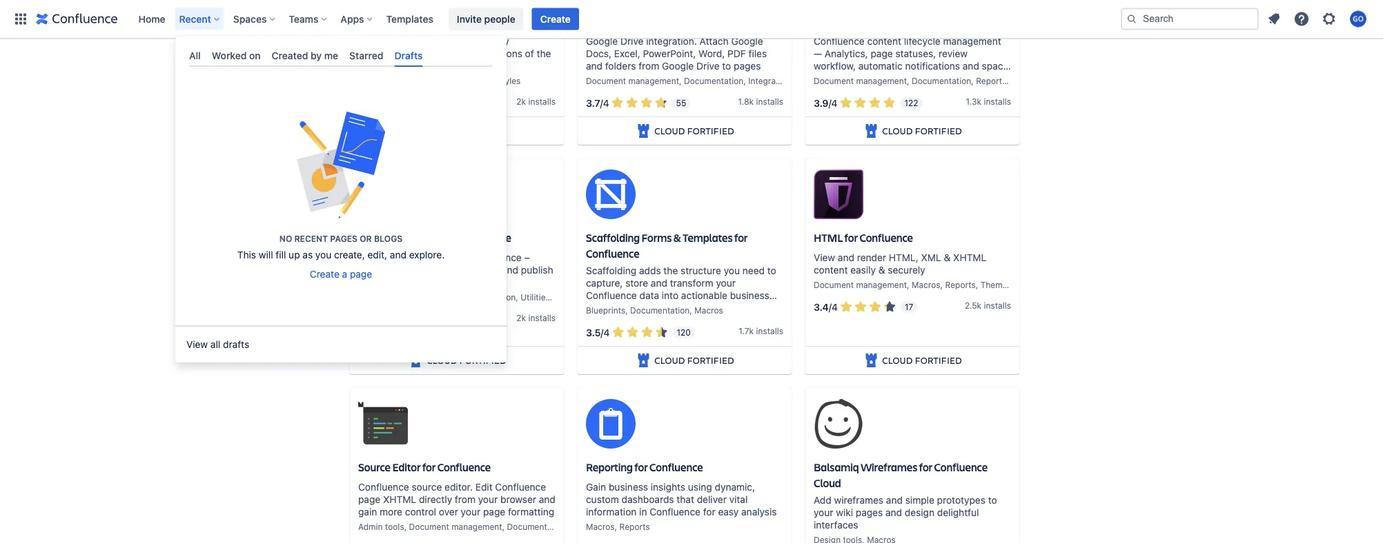 Task type: describe. For each thing, give the bounding box(es) containing it.
& inside scaffolding forms & templates for confluence
[[674, 231, 681, 246]]

audience
[[464, 61, 504, 72]]

3.9 / 4
[[814, 97, 838, 109]]

starred
[[349, 50, 383, 61]]

view for view and render html, xml & xhtml content easily & securely document management , macros , reports , themes & styles
[[814, 252, 835, 264]]

no recent pages or blogs this will fill up as you create, edit, and explore.
[[237, 234, 445, 261]]

3.5
[[586, 327, 601, 339]]

fortified for google drive integration. attach google docs, excel, powerpoint, word, pdf files and folders from google drive to pages
[[687, 125, 734, 137]]

create a page link
[[310, 268, 372, 282]]

notifications
[[905, 61, 960, 72]]

lifecycle
[[904, 36, 941, 47]]

apps
[[341, 13, 364, 25]]

html for confluence image
[[814, 170, 863, 220]]

editor.
[[445, 482, 473, 494]]

scroll documents for confluence image
[[358, 170, 408, 220]]

recent
[[294, 234, 328, 244]]

on inside 'visibility for confluence personalize content by selectively displaying or hiding specific sections of the page depending on the audience , macros themes & styles 2k install s'
[[433, 61, 444, 72]]

macros down actionable
[[695, 306, 723, 316]]

and inside "no recent pages or blogs this will fill up as you create, edit, and explore."
[[390, 250, 407, 261]]

invite
[[457, 13, 482, 25]]

file
[[450, 277, 464, 289]]

confluence inside the author documentation in confluence – control versions, track changes and publish to the web or offline file formats documentation , utilities , workflow
[[471, 252, 522, 264]]

confluence inside confluence content lifecycle management — analytics, page statuses, review workflow, automatic notifications and space archiving
[[814, 36, 865, 47]]

s down workflow in the left bottom of the page
[[551, 314, 556, 323]]

2.5k
[[965, 301, 982, 311]]

confluence inside 'visibility for confluence personalize content by selectively displaying or hiding specific sections of the page depending on the audience , macros themes & styles 2k install s'
[[415, 14, 468, 29]]

create for create
[[540, 13, 571, 25]]

for right html
[[845, 231, 858, 246]]

for up explore.
[[443, 231, 456, 246]]

install for 3.7 / 4
[[756, 97, 779, 107]]

or inside 'visibility for confluence personalize content by selectively displaying or hiding specific sections of the page depending on the audience , macros themes & styles 2k install s'
[[406, 48, 415, 60]]

1.7k
[[739, 327, 754, 337]]

, up 55
[[679, 76, 682, 86]]

, down xml
[[941, 281, 943, 290]]

management inside google drive integration. attach google docs, excel, powerpoint, word, pdf files and folders from google drive to pages document management , documentation , integrations
[[629, 76, 679, 86]]

, down securely
[[907, 281, 909, 290]]

your right over
[[461, 507, 481, 518]]

your inside scaffolding adds the structure you need to capture, store and transform your confluence data into actionable business insights
[[716, 278, 736, 289]]

invite people button
[[449, 8, 524, 30]]

create link
[[532, 8, 579, 30]]

explore.
[[409, 250, 445, 261]]

gain business insights using dynamic, custom dashboards that deliver vital information in confluence for easy analysis macros , reports
[[586, 482, 777, 533]]

files
[[749, 48, 767, 60]]

pages inside add wireframes and simple prototypes to your wiki pages and design delightful interfaces
[[856, 508, 883, 519]]

pages inside "no recent pages or blogs this will fill up as you create, edit, and explore."
[[330, 234, 358, 244]]

and left the design at the bottom
[[886, 508, 902, 519]]

home link
[[134, 8, 170, 30]]

for inside gain business insights using dynamic, custom dashboards that deliver vital information in confluence for easy analysis macros , reports
[[703, 507, 716, 518]]

notification icon image
[[1266, 11, 1282, 27]]

workflow
[[555, 293, 591, 303]]

securely
[[888, 265, 925, 276]]

wireframes
[[861, 461, 918, 475]]

management down automatic
[[856, 76, 907, 86]]

capture,
[[586, 278, 623, 289]]

appswitcher icon image
[[12, 11, 29, 27]]

themes inside view and render html, xml & xhtml content easily & securely document management , macros , reports , themes & styles
[[981, 281, 1012, 290]]

content inside view and render html, xml & xhtml content easily & securely document management , macros , reports , themes & styles
[[814, 265, 848, 276]]

Search field
[[1121, 8, 1259, 30]]

prototypes
[[937, 495, 986, 507]]

forms
[[642, 231, 672, 246]]

cloud for scaffolding adds the structure you need to capture, store and transform your confluence data into actionable business insights
[[655, 354, 685, 367]]

business inside gain business insights using dynamic, custom dashboards that deliver vital information in confluence for easy analysis macros , reports
[[609, 482, 648, 494]]

document management , documentation , reports ,
[[814, 76, 1011, 86]]

and inside the author documentation in confluence – control versions, track changes and publish to the web or offline file formats documentation , utilities , workflow
[[502, 265, 518, 276]]

documentation inside confluence source editor. edit confluence page xhtml directly from your browser and gain more control over your page formatting admin tools , document management , documentation
[[507, 523, 567, 533]]

install down utilities
[[528, 314, 551, 323]]

and left "simple"
[[886, 495, 903, 507]]

edit,
[[368, 250, 387, 261]]

on inside 'tab list'
[[249, 50, 261, 61]]

to inside scaffolding adds the structure you need to capture, store and transform your confluence data into actionable business insights
[[767, 266, 776, 277]]

word,
[[699, 48, 725, 60]]

, left workflow in the left bottom of the page
[[550, 293, 552, 303]]

s inside 'visibility for confluence personalize content by selectively displaying or hiding specific sections of the page depending on the audience , macros themes & styles 2k install s'
[[551, 97, 556, 107]]

help icon image
[[1294, 11, 1310, 27]]

control
[[405, 507, 436, 518]]

scaffolding for scaffolding adds the structure you need to capture, store and transform your confluence data into actionable business insights
[[586, 266, 637, 277]]

source
[[412, 482, 442, 494]]

scaffolding adds the structure you need to capture, store and transform your confluence data into actionable business insights
[[586, 266, 776, 314]]

changes
[[461, 265, 499, 276]]

, up 122
[[907, 76, 909, 86]]

pages inside google drive integration. attach google docs, excel, powerpoint, word, pdf files and folders from google drive to pages document management , documentation , integrations
[[734, 61, 761, 72]]

2k install s
[[517, 314, 556, 323]]

documentation down notifications
[[912, 76, 971, 86]]

that
[[677, 495, 694, 506]]

& inside 'visibility for confluence personalize content by selectively displaying or hiding specific sections of the page depending on the audience , macros themes & styles 2k install s'
[[489, 76, 495, 86]]

fortified for confluence content lifecycle management — analytics, page statuses, review workflow, automatic notifications and space archiving
[[915, 125, 962, 137]]

author
[[358, 252, 388, 264]]

edit
[[475, 482, 493, 494]]

pdf
[[728, 48, 746, 60]]

document down workflow,
[[814, 76, 854, 86]]

confluence source editor. edit confluence page xhtml directly from your browser and gain more control over your page formatting admin tools , document management , documentation
[[358, 482, 567, 533]]

versions,
[[394, 265, 434, 276]]

this
[[237, 250, 256, 261]]

actionable
[[681, 290, 727, 302]]

install for 3.5 / 4
[[756, 327, 779, 337]]

page down edit
[[483, 507, 505, 518]]

xml
[[921, 252, 941, 264]]

2 horizontal spatial google
[[731, 36, 763, 47]]

cloud fortified for google drive integration. attach google docs, excel, powerpoint, word, pdf files and folders from google drive to pages
[[655, 125, 734, 137]]

browser
[[500, 495, 536, 506]]

confluence inside scaffolding forms & templates for confluence
[[586, 247, 640, 261]]

, down actionable
[[690, 306, 692, 316]]

integration.
[[646, 36, 697, 47]]

as
[[303, 250, 313, 261]]

teams
[[289, 13, 318, 25]]

html,
[[889, 252, 919, 264]]

dashboards
[[622, 495, 674, 506]]

worked on
[[212, 50, 261, 61]]

2.5k install s
[[965, 301, 1011, 311]]

add
[[814, 495, 832, 507]]

, up 1.8k
[[744, 76, 746, 86]]

/ for 3.7
[[600, 97, 603, 109]]

view all drafts link
[[175, 331, 507, 359]]

management inside confluence source editor. edit confluence page xhtml directly from your browser and gain more control over your page formatting admin tools , document management , documentation
[[452, 523, 502, 533]]

editor
[[392, 461, 421, 475]]

content inside confluence content lifecycle management — analytics, page statuses, review workflow, automatic notifications and space archiving
[[867, 36, 901, 47]]

0 vertical spatial reports
[[976, 76, 1007, 86]]

, down store
[[625, 306, 628, 316]]

gain
[[358, 507, 377, 518]]

, up 1.3k
[[971, 76, 974, 86]]

confluence inside scaffolding adds the structure you need to capture, store and transform your confluence data into actionable business insights
[[586, 290, 637, 302]]

html
[[814, 231, 843, 246]]

/ for 3.5
[[601, 327, 604, 339]]

reporting for confluence
[[586, 461, 703, 475]]

120
[[677, 328, 691, 338]]

templates link
[[382, 8, 438, 30]]

easily
[[851, 265, 876, 276]]

cloud fortified app badge image for documents
[[407, 353, 424, 369]]

confluence inside gain business insights using dynamic, custom dashboards that deliver vital information in confluence for easy analysis macros , reports
[[650, 507, 701, 518]]

archiving
[[814, 73, 854, 84]]

you inside "no recent pages or blogs this will fill up as you create, edit, and explore."
[[315, 250, 331, 261]]

confluence inside balsamiq wireframes for confluence cloud
[[934, 461, 988, 475]]

the inside scaffolding adds the structure you need to capture, store and transform your confluence data into actionable business insights
[[664, 266, 678, 277]]

management inside view and render html, xml & xhtml content easily & securely document management , macros , reports , themes & styles
[[856, 281, 907, 290]]

documentation inside the author documentation in confluence – control versions, track changes and publish to the web or offline file formats documentation , utilities , workflow
[[456, 293, 516, 303]]

from inside confluence source editor. edit confluence page xhtml directly from your browser and gain more control over your page formatting admin tools , document management , documentation
[[455, 495, 476, 506]]

cloud for google drive integration. attach google docs, excel, powerpoint, word, pdf files and folders from google drive to pages
[[655, 125, 685, 137]]

reports inside gain business insights using dynamic, custom dashboards that deliver vital information in confluence for easy analysis macros , reports
[[620, 523, 650, 533]]

home
[[138, 13, 165, 25]]

/ for 3.4
[[829, 302, 832, 313]]

all
[[210, 339, 220, 351]]

, down browser
[[502, 523, 505, 533]]

page inside 'visibility for confluence personalize content by selectively displaying or hiding specific sections of the page depending on the audience , macros themes & styles 2k install s'
[[358, 61, 380, 72]]

selectively
[[462, 36, 509, 47]]

search image
[[1126, 13, 1138, 25]]

and inside view and render html, xml & xhtml content easily & securely document management , macros , reports , themes & styles
[[838, 252, 854, 264]]

interfaces
[[814, 520, 858, 532]]

or inside the author documentation in confluence – control versions, track changes and publish to the web or offline file formats documentation , utilities , workflow
[[408, 277, 417, 289]]

more
[[380, 507, 402, 518]]

gain
[[586, 482, 606, 494]]

adds
[[639, 266, 661, 277]]

cloud fortified for scaffolding adds the structure you need to capture, store and transform your confluence data into actionable business insights
[[655, 354, 734, 367]]

insights inside scaffolding adds the structure you need to capture, store and transform your confluence data into actionable business insights
[[586, 303, 621, 314]]

for inside 'visibility for confluence personalize content by selectively displaying or hiding specific sections of the page depending on the audience , macros themes & styles 2k install s'
[[400, 14, 413, 29]]

create,
[[334, 250, 365, 261]]

review
[[939, 48, 968, 60]]

transform
[[670, 278, 714, 289]]

xhtml for for
[[383, 495, 416, 506]]

by inside 'visibility for confluence personalize content by selectively displaying or hiding specific sections of the page depending on the audience , macros themes & styles 2k install s'
[[449, 36, 460, 47]]

install inside 'visibility for confluence personalize content by selectively displaying or hiding specific sections of the page depending on the audience , macros themes & styles 2k install s'
[[528, 97, 551, 107]]

formats
[[466, 277, 501, 289]]

, down 'control'
[[404, 523, 407, 533]]

data
[[640, 290, 659, 302]]

by inside 'tab list'
[[311, 50, 322, 61]]

tab list containing all
[[184, 44, 498, 67]]

dynamic,
[[715, 482, 755, 494]]



Task type: vqa. For each thing, say whether or not it's contained in the screenshot.
Message
no



Task type: locate. For each thing, give the bounding box(es) containing it.
page right a on the left of page
[[350, 269, 372, 280]]

drafts
[[223, 339, 249, 351]]

, down depending
[[418, 76, 420, 86]]

for down the deliver
[[703, 507, 716, 518]]

integrations
[[748, 76, 795, 86]]

s for 3.7 / 4
[[779, 97, 783, 107]]

blueprints , documentation , macros
[[586, 306, 723, 316]]

control
[[358, 265, 391, 276]]

analytics,
[[825, 48, 868, 60]]

, down space
[[1007, 76, 1009, 86]]

personalize
[[358, 36, 409, 47]]

1 cloud fortified app badge image from the left
[[407, 353, 424, 369]]

0 horizontal spatial drive
[[620, 36, 644, 47]]

3.7
[[586, 97, 600, 109]]

install down integrations
[[756, 97, 779, 107]]

4 for 3.7 / 4
[[603, 97, 609, 109]]

insights down capture,
[[586, 303, 621, 314]]

0 vertical spatial in
[[460, 252, 468, 264]]

1 2k from the top
[[517, 97, 526, 107]]

, left utilities
[[516, 293, 518, 303]]

the down 'control'
[[370, 277, 384, 289]]

content
[[412, 36, 446, 47], [867, 36, 901, 47], [814, 265, 848, 276]]

workflow,
[[814, 61, 856, 72]]

macros inside view and render html, xml & xhtml content easily & securely document management , macros , reports , themes & styles
[[912, 281, 941, 290]]

cloud fortified
[[427, 125, 506, 137], [655, 125, 734, 137], [882, 125, 962, 137], [427, 354, 506, 367], [655, 354, 734, 367], [882, 354, 962, 367]]

to right need
[[767, 266, 776, 277]]

document inside google drive integration. attach google docs, excel, powerpoint, word, pdf files and folders from google drive to pages document management , documentation , integrations
[[586, 76, 626, 86]]

your profile and preferences image
[[1350, 11, 1367, 27]]

management up review
[[943, 36, 1001, 47]]

from inside google drive integration. attach google docs, excel, powerpoint, word, pdf files and folders from google drive to pages document management , documentation , integrations
[[639, 61, 659, 72]]

0 vertical spatial drive
[[620, 36, 644, 47]]

drafts
[[395, 50, 423, 61]]

directly
[[419, 495, 452, 506]]

will
[[259, 250, 273, 261]]

and up formatting
[[539, 495, 556, 506]]

for up "simple"
[[919, 461, 933, 475]]

1 vertical spatial templates
[[683, 231, 733, 246]]

cloud fortified app badge image
[[407, 353, 424, 369], [635, 353, 652, 369]]

3.4 / 4
[[814, 302, 838, 313]]

view down html
[[814, 252, 835, 264]]

pages
[[734, 61, 761, 72], [330, 234, 358, 244], [856, 508, 883, 519]]

1 vertical spatial create
[[310, 269, 339, 280]]

to inside google drive integration. attach google docs, excel, powerpoint, word, pdf files and folders from google drive to pages document management , documentation , integrations
[[722, 61, 731, 72]]

2 vertical spatial or
[[408, 277, 417, 289]]

fortified for author documentation in confluence – control versions, track changes and publish to the web or offline file formats
[[459, 354, 506, 367]]

you inside scaffolding adds the structure you need to capture, store and transform your confluence data into actionable business insights
[[724, 266, 740, 277]]

tab list
[[184, 44, 498, 67]]

wiki
[[836, 508, 853, 519]]

0 horizontal spatial by
[[311, 50, 322, 61]]

from down powerpoint,
[[639, 61, 659, 72]]

pages down wireframes
[[856, 508, 883, 519]]

install right 2.5k
[[984, 301, 1007, 311]]

into
[[662, 290, 679, 302]]

or up edit,
[[360, 234, 372, 244]]

1 vertical spatial xhtml
[[383, 495, 416, 506]]

/ down archiving
[[829, 97, 832, 109]]

to down 'control'
[[358, 277, 367, 289]]

1 horizontal spatial reports
[[945, 281, 976, 290]]

recent button
[[175, 8, 225, 30]]

offline
[[420, 277, 448, 289]]

s right 1.3k
[[1007, 97, 1011, 107]]

0 horizontal spatial pages
[[330, 234, 358, 244]]

0 horizontal spatial themes
[[456, 76, 487, 86]]

for inside scaffolding forms & templates for confluence
[[734, 231, 748, 246]]

1 horizontal spatial drive
[[696, 61, 720, 72]]

google down powerpoint,
[[662, 61, 694, 72]]

2 horizontal spatial content
[[867, 36, 901, 47]]

0 vertical spatial you
[[315, 250, 331, 261]]

documentation down into
[[630, 306, 690, 316]]

in down dashboards on the bottom left of the page
[[639, 507, 647, 518]]

view and render html, xml & xhtml content easily & securely document management , macros , reports , themes & styles
[[814, 252, 1045, 290]]

122
[[905, 98, 918, 108]]

0 vertical spatial styles
[[498, 76, 521, 86]]

statuses,
[[896, 48, 936, 60]]

1 vertical spatial view
[[186, 339, 208, 351]]

1 horizontal spatial in
[[639, 507, 647, 518]]

cloud fortified app badge image for forms
[[635, 353, 652, 369]]

2 2k from the top
[[517, 314, 526, 323]]

view inside view and render html, xml & xhtml content easily & securely document management , macros , reports , themes & styles
[[814, 252, 835, 264]]

document up 3.4 / 4 on the bottom of the page
[[814, 281, 854, 290]]

scaffolding up capture,
[[586, 266, 637, 277]]

author documentation in confluence – control versions, track changes and publish to the web or offline file formats documentation , utilities , workflow
[[358, 252, 591, 303]]

1 vertical spatial themes
[[981, 281, 1012, 290]]

0 horizontal spatial in
[[460, 252, 468, 264]]

xhtml for confluence
[[953, 252, 987, 264]]

page inside confluence content lifecycle management — analytics, page statuses, review workflow, automatic notifications and space archiving
[[871, 48, 893, 60]]

and inside google drive integration. attach google docs, excel, powerpoint, word, pdf files and folders from google drive to pages document management , documentation , integrations
[[586, 61, 603, 72]]

install
[[528, 97, 551, 107], [756, 97, 779, 107], [984, 97, 1007, 107], [984, 301, 1007, 311], [528, 314, 551, 323], [756, 327, 779, 337]]

2 vertical spatial reports
[[620, 523, 650, 533]]

4 right 3.9
[[832, 97, 838, 109]]

cloud fortified for view and render html, xml & xhtml content easily & securely
[[882, 354, 962, 367]]

0 horizontal spatial on
[[249, 50, 261, 61]]

/
[[600, 97, 603, 109], [829, 97, 832, 109], [829, 302, 832, 313], [601, 327, 604, 339]]

and down the docs,
[[586, 61, 603, 72]]

s for 3.5 / 4
[[779, 327, 783, 337]]

scaffolding
[[586, 231, 640, 246], [586, 266, 637, 277]]

xhtml inside view and render html, xml & xhtml content easily & securely document management , macros , reports , themes & styles
[[953, 252, 987, 264]]

cloud fortified app badge image for 3.4 / 4
[[863, 353, 880, 369]]

scaffolding down scaffolding forms & templates for confluence 'image'
[[586, 231, 640, 246]]

confluence image
[[36, 11, 118, 27], [36, 11, 118, 27]]

1 horizontal spatial business
[[730, 290, 769, 302]]

macros
[[423, 76, 451, 86], [912, 281, 941, 290], [695, 306, 723, 316], [586, 523, 615, 533]]

and down review
[[963, 61, 979, 72]]

for up source
[[422, 461, 436, 475]]

to inside the author documentation in confluence – control versions, track changes and publish to the web or offline file formats documentation , utilities , workflow
[[358, 277, 367, 289]]

1 horizontal spatial templates
[[683, 231, 733, 246]]

0 horizontal spatial reports
[[620, 523, 650, 533]]

reports
[[976, 76, 1007, 86], [945, 281, 976, 290], [620, 523, 650, 533]]

from down editor.
[[455, 495, 476, 506]]

2k down utilities
[[517, 314, 526, 323]]

and down blogs
[[390, 250, 407, 261]]

install for 3.9 / 4
[[984, 97, 1007, 107]]

deliver
[[697, 495, 727, 506]]

design
[[905, 508, 935, 519]]

you
[[315, 250, 331, 261], [724, 266, 740, 277]]

2 vertical spatial pages
[[856, 508, 883, 519]]

management down over
[[452, 523, 502, 533]]

1 horizontal spatial themes
[[981, 281, 1012, 290]]

0 vertical spatial scaffolding
[[586, 231, 640, 246]]

/ down the docs,
[[600, 97, 603, 109]]

1 vertical spatial by
[[311, 50, 322, 61]]

cloud for author documentation in confluence – control versions, track changes and publish to the web or offline file formats
[[427, 354, 457, 367]]

visibility
[[358, 14, 398, 29]]

settings icon image
[[1321, 11, 1338, 27]]

install right 1.3k
[[984, 97, 1007, 107]]

invite people
[[457, 13, 515, 25]]

0 horizontal spatial xhtml
[[383, 495, 416, 506]]

google up pdf
[[731, 36, 763, 47]]

styles inside view and render html, xml & xhtml content easily & securely document management , macros , reports , themes & styles
[[1022, 281, 1045, 290]]

0 horizontal spatial from
[[455, 495, 476, 506]]

reports up 2.5k
[[945, 281, 976, 290]]

the down specific
[[447, 61, 461, 72]]

google up the docs,
[[586, 36, 618, 47]]

1.8k
[[738, 97, 754, 107]]

management down easily
[[856, 281, 907, 290]]

need
[[743, 266, 765, 277]]

reports down space
[[976, 76, 1007, 86]]

view
[[814, 252, 835, 264], [186, 339, 208, 351]]

attach
[[700, 36, 729, 47]]

0 vertical spatial insights
[[586, 303, 621, 314]]

1 horizontal spatial pages
[[734, 61, 761, 72]]

1 vertical spatial reports
[[945, 281, 976, 290]]

0 horizontal spatial content
[[412, 36, 446, 47]]

4 for 3.9 / 4
[[832, 97, 838, 109]]

1 vertical spatial 2k
[[517, 314, 526, 323]]

cloud fortified app badge image for 3.9 / 4
[[863, 123, 880, 140]]

0 horizontal spatial business
[[609, 482, 648, 494]]

page up gain
[[358, 495, 380, 506]]

0 horizontal spatial google
[[586, 36, 618, 47]]

google
[[586, 36, 618, 47], [731, 36, 763, 47], [662, 61, 694, 72]]

to right prototypes
[[988, 495, 997, 507]]

0 vertical spatial or
[[406, 48, 415, 60]]

1 horizontal spatial view
[[814, 252, 835, 264]]

reports inside view and render html, xml & xhtml content easily & securely document management , macros , reports , themes & styles
[[945, 281, 976, 290]]

in inside gain business insights using dynamic, custom dashboards that deliver vital information in confluence for easy analysis macros , reports
[[639, 507, 647, 518]]

for
[[400, 14, 413, 29], [443, 231, 456, 246], [734, 231, 748, 246], [845, 231, 858, 246], [422, 461, 436, 475], [635, 461, 648, 475], [919, 461, 933, 475], [703, 507, 716, 518]]

cloud fortified app badge image
[[635, 123, 652, 140], [863, 123, 880, 140], [863, 353, 880, 369]]

templates up personalize
[[386, 13, 433, 25]]

1 horizontal spatial by
[[449, 36, 460, 47]]

0 vertical spatial business
[[730, 290, 769, 302]]

automatic
[[859, 61, 903, 72]]

0 horizontal spatial view
[[186, 339, 208, 351]]

create inside global element
[[540, 13, 571, 25]]

pages down files
[[734, 61, 761, 72]]

4 for 3.5 / 4
[[604, 327, 610, 339]]

created
[[272, 50, 308, 61]]

documentation down word,
[[684, 76, 744, 86]]

insights inside gain business insights using dynamic, custom dashboards that deliver vital information in confluence for easy analysis macros , reports
[[651, 482, 685, 494]]

and left publish
[[502, 265, 518, 276]]

&
[[489, 76, 495, 86], [674, 231, 681, 246], [944, 252, 951, 264], [879, 265, 885, 276], [1014, 281, 1020, 290]]

0 vertical spatial xhtml
[[953, 252, 987, 264]]

s right 1.7k
[[779, 327, 783, 337]]

for inside balsamiq wireframes for confluence cloud
[[919, 461, 933, 475]]

1 vertical spatial scaffolding
[[586, 266, 637, 277]]

1 vertical spatial in
[[639, 507, 647, 518]]

0 horizontal spatial cloud fortified app badge image
[[407, 353, 424, 369]]

drive up excel,
[[620, 36, 644, 47]]

macros down the hiding
[[423, 76, 451, 86]]

scaffolding for scaffolding forms & templates for confluence
[[586, 231, 640, 246]]

management inside confluence content lifecycle management — analytics, page statuses, review workflow, automatic notifications and space archiving
[[943, 36, 1001, 47]]

balsamiq wireframes for confluence cloud image
[[814, 400, 863, 450]]

0 vertical spatial themes
[[456, 76, 487, 86]]

, down information at left
[[615, 523, 617, 533]]

insights up 'that'
[[651, 482, 685, 494]]

powerpoint,
[[643, 48, 696, 60]]

the inside the author documentation in confluence – control versions, track changes and publish to the web or offline file formats documentation , utilities , workflow
[[370, 277, 384, 289]]

by up specific
[[449, 36, 460, 47]]

fortified for scaffolding adds the structure you need to capture, store and transform your confluence data into actionable business insights
[[687, 354, 734, 367]]

1 vertical spatial business
[[609, 482, 648, 494]]

1 horizontal spatial from
[[639, 61, 659, 72]]

documentation inside google drive integration. attach google docs, excel, powerpoint, word, pdf files and folders from google drive to pages document management , documentation , integrations
[[684, 76, 744, 86]]

/ for 3.9
[[829, 97, 832, 109]]

4 for 3.4 / 4
[[832, 302, 838, 313]]

2 horizontal spatial reports
[[976, 76, 1007, 86]]

0 vertical spatial create
[[540, 13, 571, 25]]

document down 'control'
[[409, 523, 449, 533]]

1 vertical spatial drive
[[696, 61, 720, 72]]

vital
[[729, 495, 748, 506]]

1 horizontal spatial you
[[724, 266, 740, 277]]

your down edit
[[478, 495, 498, 506]]

and inside confluence content lifecycle management — analytics, page statuses, review workflow, automatic notifications and space archiving
[[963, 61, 979, 72]]

0 vertical spatial 2k
[[517, 97, 526, 107]]

0 vertical spatial view
[[814, 252, 835, 264]]

or inside "no recent pages or blogs this will fill up as you create, edit, and explore."
[[360, 234, 372, 244]]

0 horizontal spatial insights
[[586, 303, 621, 314]]

1 horizontal spatial styles
[[1022, 281, 1045, 290]]

in inside the author documentation in confluence – control versions, track changes and publish to the web or offline file formats documentation , utilities , workflow
[[460, 252, 468, 264]]

1 vertical spatial or
[[360, 234, 372, 244]]

source editor for confluence image
[[358, 400, 408, 450]]

specific
[[448, 48, 482, 60]]

create for create a page
[[310, 269, 339, 280]]

sections
[[485, 48, 522, 60]]

banner containing home
[[0, 0, 1383, 39]]

add wireframes and simple prototypes to your wiki pages and design delightful interfaces
[[814, 495, 997, 532]]

1 horizontal spatial insights
[[651, 482, 685, 494]]

teams button
[[285, 8, 332, 30]]

the right of
[[537, 48, 551, 60]]

cloud fortified app badge image for 3.7 / 4
[[635, 123, 652, 140]]

2k inside 'visibility for confluence personalize content by selectively displaying or hiding specific sections of the page depending on the audience , macros themes & styles 2k install s'
[[517, 97, 526, 107]]

utilities
[[521, 293, 550, 303]]

store
[[626, 278, 648, 289]]

, inside gain business insights using dynamic, custom dashboards that deliver vital information in confluence for easy analysis macros , reports
[[615, 523, 617, 533]]

cloud
[[814, 477, 841, 491]]

business down need
[[730, 290, 769, 302]]

,
[[418, 76, 420, 86], [679, 76, 682, 86], [744, 76, 746, 86], [907, 76, 909, 86], [971, 76, 974, 86], [1007, 76, 1009, 86], [907, 281, 909, 290], [941, 281, 943, 290], [976, 281, 978, 290], [516, 293, 518, 303], [550, 293, 552, 303], [625, 306, 628, 316], [690, 306, 692, 316], [404, 523, 407, 533], [502, 523, 505, 533], [615, 523, 617, 533]]

view left all
[[186, 339, 208, 351]]

templates
[[386, 13, 433, 25], [683, 231, 733, 246]]

scroll documents for confluence
[[358, 231, 511, 246]]

excel,
[[614, 48, 640, 60]]

macros inside gain business insights using dynamic, custom dashboards that deliver vital information in confluence for easy analysis macros , reports
[[586, 523, 615, 533]]

themes down the audience
[[456, 76, 487, 86]]

2 horizontal spatial pages
[[856, 508, 883, 519]]

by left me
[[311, 50, 322, 61]]

1 horizontal spatial create
[[540, 13, 571, 25]]

global element
[[8, 0, 1118, 38]]

me
[[324, 50, 338, 61]]

document inside confluence source editor. edit confluence page xhtml directly from your browser and gain more control over your page formatting admin tools , document management , documentation
[[409, 523, 449, 533]]

1 scaffolding from the top
[[586, 231, 640, 246]]

1 vertical spatial styles
[[1022, 281, 1045, 290]]

reports down information at left
[[620, 523, 650, 533]]

themes inside 'visibility for confluence personalize content by selectively displaying or hiding specific sections of the page depending on the audience , macros themes & styles 2k install s'
[[456, 76, 487, 86]]

your inside add wireframes and simple prototypes to your wiki pages and design delightful interfaces
[[814, 508, 833, 519]]

0 vertical spatial pages
[[734, 61, 761, 72]]

1 horizontal spatial xhtml
[[953, 252, 987, 264]]

business inside scaffolding adds the structure you need to capture, store and transform your confluence data into actionable business insights
[[730, 290, 769, 302]]

templates inside scaffolding forms & templates for confluence
[[683, 231, 733, 246]]

page inside create a page link
[[350, 269, 372, 280]]

hiding
[[418, 48, 445, 60]]

scaffolding forms & templates for confluence image
[[586, 170, 636, 220]]

documentation
[[684, 76, 744, 86], [912, 76, 971, 86], [456, 293, 516, 303], [630, 306, 690, 316], [507, 523, 567, 533]]

html for confluence
[[814, 231, 913, 246]]

0 horizontal spatial you
[[315, 250, 331, 261]]

and inside scaffolding adds the structure you need to capture, store and transform your confluence data into actionable business insights
[[651, 278, 667, 289]]

you left need
[[724, 266, 740, 277]]

render
[[857, 252, 886, 264]]

using
[[688, 482, 712, 494]]

s for 3.4 / 4
[[1007, 301, 1011, 311]]

/ down html
[[829, 302, 832, 313]]

templates inside "link"
[[386, 13, 433, 25]]

easy
[[718, 507, 739, 518]]

create a page
[[310, 269, 372, 280]]

3.9
[[814, 97, 829, 109]]

cloud for view and render html, xml & xhtml content easily & securely
[[882, 354, 913, 367]]

2 scaffolding from the top
[[586, 266, 637, 277]]

3.7 / 4
[[586, 97, 609, 109]]

google drive and docs for confluence image
[[586, 0, 636, 3]]

macros down information at left
[[586, 523, 615, 533]]

content up automatic
[[867, 36, 901, 47]]

macros inside 'visibility for confluence personalize content by selectively displaying or hiding specific sections of the page depending on the audience , macros themes & styles 2k install s'
[[423, 76, 451, 86]]

banner
[[0, 0, 1383, 39]]

folders
[[605, 61, 636, 72]]

1 horizontal spatial google
[[662, 61, 694, 72]]

, inside 'visibility for confluence personalize content by selectively displaying or hiding specific sections of the page depending on the audience , macros themes & styles 2k install s'
[[418, 76, 420, 86]]

0 vertical spatial by
[[449, 36, 460, 47]]

drive
[[620, 36, 644, 47], [696, 61, 720, 72]]

1 horizontal spatial on
[[433, 61, 444, 72]]

17
[[905, 303, 913, 312]]

s for 3.9 / 4
[[1007, 97, 1011, 107]]

install for 3.4 / 4
[[984, 301, 1007, 311]]

document inside view and render html, xml & xhtml content easily & securely document management , macros , reports , themes & styles
[[814, 281, 854, 290]]

for right 'reporting'
[[635, 461, 648, 475]]

0 horizontal spatial create
[[310, 269, 339, 280]]

people
[[484, 13, 515, 25]]

view for view all drafts
[[186, 339, 208, 351]]

0 horizontal spatial templates
[[386, 13, 433, 25]]

cloud fortified for author documentation in confluence – control versions, track changes and publish to the web or offline file formats
[[427, 354, 506, 367]]

view all drafts
[[186, 339, 249, 351]]

your down add
[[814, 508, 833, 519]]

4 right 3.7
[[603, 97, 609, 109]]

to inside add wireframes and simple prototypes to your wiki pages and design delightful interfaces
[[988, 495, 997, 507]]

0 vertical spatial from
[[639, 61, 659, 72]]

xhtml up more
[[383, 495, 416, 506]]

documentation
[[391, 252, 458, 264]]

0 horizontal spatial styles
[[498, 76, 521, 86]]

scaffolding inside scaffolding forms & templates for confluence
[[586, 231, 640, 246]]

content inside 'visibility for confluence personalize content by selectively displaying or hiding specific sections of the page depending on the audience , macros themes & styles 2k install s'
[[412, 36, 446, 47]]

source
[[358, 461, 391, 475]]

google drive integration. attach google docs, excel, powerpoint, word, pdf files and folders from google drive to pages document management , documentation , integrations
[[586, 36, 795, 86]]

2 cloud fortified app badge image from the left
[[635, 353, 652, 369]]

cloud for confluence content lifecycle management — analytics, page statuses, review workflow, automatic notifications and space archiving
[[882, 125, 913, 137]]

1 vertical spatial you
[[724, 266, 740, 277]]

1 horizontal spatial content
[[814, 265, 848, 276]]

1 vertical spatial pages
[[330, 234, 358, 244]]

source editor for confluence
[[358, 461, 491, 475]]

1 horizontal spatial cloud fortified app badge image
[[635, 353, 652, 369]]

create left a on the left of page
[[310, 269, 339, 280]]

macros down securely
[[912, 281, 941, 290]]

management down powerpoint,
[[629, 76, 679, 86]]

for up need
[[734, 231, 748, 246]]

to down pdf
[[722, 61, 731, 72]]

s down integrations
[[779, 97, 783, 107]]

created by me
[[272, 50, 338, 61]]

1 vertical spatial from
[[455, 495, 476, 506]]

documentation down formats
[[456, 293, 516, 303]]

blueprints
[[586, 306, 625, 316]]

documents
[[386, 231, 441, 246]]

from
[[639, 61, 659, 72], [455, 495, 476, 506]]

publish
[[521, 265, 553, 276]]

or up depending
[[406, 48, 415, 60]]

visibility for confluence personalize content by selectively displaying or hiding specific sections of the page depending on the audience , macros themes & styles 2k install s
[[358, 14, 556, 107]]

, up 2.5k
[[976, 281, 978, 290]]

scaffolding inside scaffolding adds the structure you need to capture, store and transform your confluence data into actionable business insights
[[586, 266, 637, 277]]

55
[[676, 98, 686, 108]]

displaying
[[358, 48, 403, 60]]

fortified for view and render html, xml & xhtml content easily & securely
[[915, 354, 962, 367]]

pages up "create,"
[[330, 234, 358, 244]]

reporting for confluence image
[[586, 400, 636, 450]]

cloud fortified for confluence content lifecycle management — analytics, page statuses, review workflow, automatic notifications and space archiving
[[882, 125, 962, 137]]

documentation down formatting
[[507, 523, 567, 533]]

xhtml inside confluence source editor. edit confluence page xhtml directly from your browser and gain more control over your page formatting admin tools , document management , documentation
[[383, 495, 416, 506]]

the right adds
[[664, 266, 678, 277]]

document down 'folders'
[[586, 76, 626, 86]]

and inside confluence source editor. edit confluence page xhtml directly from your browser and gain more control over your page formatting admin tools , document management , documentation
[[539, 495, 556, 506]]

1 vertical spatial insights
[[651, 482, 685, 494]]

or down versions,
[[408, 277, 417, 289]]

0 vertical spatial templates
[[386, 13, 433, 25]]

styles inside 'visibility for confluence personalize content by selectively displaying or hiding specific sections of the page depending on the audience , macros themes & styles 2k install s'
[[498, 76, 521, 86]]



